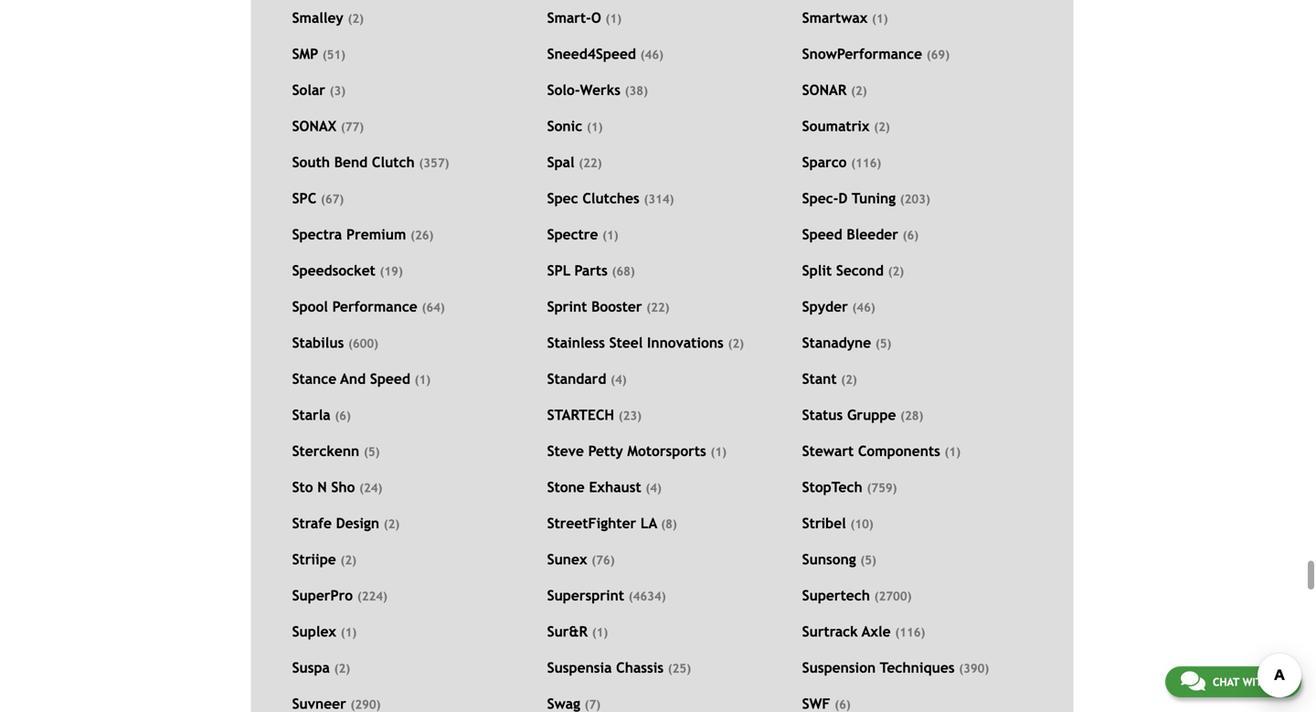 Task type: vqa. For each thing, say whether or not it's contained in the screenshot.
Cart
no



Task type: locate. For each thing, give the bounding box(es) containing it.
sto n sho (24)
[[292, 479, 382, 496]]

(2) right second
[[888, 264, 904, 278]]

stainless steel innovations (2)
[[547, 335, 744, 351]]

(3)
[[330, 84, 346, 98]]

(5) inside sterckenn (5)
[[364, 445, 380, 459]]

petty
[[588, 443, 623, 459]]

(69)
[[927, 48, 950, 62]]

solo-
[[547, 82, 580, 98]]

0 horizontal spatial (46)
[[640, 48, 664, 62]]

(6) down (203)
[[903, 228, 919, 242]]

stanadyne (5)
[[802, 335, 892, 351]]

(5) inside stanadyne (5)
[[876, 336, 892, 351]]

2 horizontal spatial (6)
[[903, 228, 919, 242]]

0 vertical spatial speed
[[802, 226, 843, 243]]

(1) inside smartwax (1)
[[872, 12, 888, 26]]

0 vertical spatial (6)
[[903, 228, 919, 242]]

(2) inside striipe (2)
[[340, 553, 356, 567]]

(1) inside 'sur&r (1)'
[[592, 625, 608, 639]]

speed down spec-
[[802, 226, 843, 243]]

d
[[839, 190, 848, 207]]

status
[[802, 407, 843, 423]]

1 horizontal spatial (6)
[[835, 698, 851, 712]]

(22) inside sprint booster (22)
[[646, 300, 670, 315]]

(2) right soumatrix
[[874, 120, 890, 134]]

(4) down "steel" at top
[[611, 373, 627, 387]]

(1) inside steve petty motorsports (1)
[[711, 445, 727, 459]]

(2) for sonar
[[851, 84, 867, 98]]

suspension techniques (390)
[[802, 660, 989, 676]]

(600)
[[348, 336, 378, 351]]

(5)
[[876, 336, 892, 351], [364, 445, 380, 459], [860, 553, 876, 567]]

innovations
[[647, 335, 724, 351]]

0 vertical spatial (22)
[[579, 156, 602, 170]]

0 vertical spatial (46)
[[640, 48, 664, 62]]

(2) for smalley
[[348, 12, 364, 26]]

sonar
[[802, 82, 847, 98]]

2 vertical spatial (6)
[[835, 698, 851, 712]]

(67)
[[321, 192, 344, 206]]

0 horizontal spatial (22)
[[579, 156, 602, 170]]

streetfighter la (8)
[[547, 515, 677, 532]]

(2) inside stant (2)
[[841, 373, 857, 387]]

speedsocket
[[292, 262, 376, 279]]

sur&r (1)
[[547, 623, 608, 640]]

spec-d tuning (203)
[[802, 190, 930, 207]]

(1) inside spectre (1)
[[603, 228, 619, 242]]

(5) down (10)
[[860, 553, 876, 567]]

1 horizontal spatial (46)
[[852, 300, 875, 315]]

(6) right starla
[[335, 409, 351, 423]]

(46) for spyder
[[852, 300, 875, 315]]

(2) inside split second (2)
[[888, 264, 904, 278]]

strafe design (2)
[[292, 515, 400, 532]]

stewart components (1)
[[802, 443, 961, 459]]

booster
[[591, 299, 642, 315]]

(2) inside smalley (2)
[[348, 12, 364, 26]]

suplex
[[292, 623, 336, 640]]

spectre (1)
[[547, 226, 619, 243]]

(1) right motorsports
[[711, 445, 727, 459]]

0 horizontal spatial (4)
[[611, 373, 627, 387]]

2 vertical spatial (5)
[[860, 553, 876, 567]]

1 horizontal spatial (22)
[[646, 300, 670, 315]]

(2) inside strafe design (2)
[[384, 517, 400, 531]]

(6) inside starla (6)
[[335, 409, 351, 423]]

(26)
[[411, 228, 434, 242]]

surtrack axle (116)
[[802, 623, 925, 640]]

0 vertical spatial (5)
[[876, 336, 892, 351]]

(6) down suspension
[[835, 698, 851, 712]]

spec clutches (314)
[[547, 190, 674, 207]]

1 horizontal spatial (4)
[[646, 481, 662, 495]]

(1) right "sonic"
[[587, 120, 603, 134]]

(1) right suplex
[[341, 625, 357, 639]]

second
[[836, 262, 884, 279]]

1 vertical spatial (4)
[[646, 481, 662, 495]]

(1) right the and at left
[[415, 373, 431, 387]]

steel
[[609, 335, 643, 351]]

(116)
[[851, 156, 881, 170], [895, 625, 925, 639]]

superpro (224)
[[292, 587, 387, 604]]

spc (67)
[[292, 190, 344, 207]]

status gruppe (28)
[[802, 407, 924, 423]]

(116) up spec-d tuning (203)
[[851, 156, 881, 170]]

(2) right the striipe
[[340, 553, 356, 567]]

bleeder
[[847, 226, 898, 243]]

bend
[[334, 154, 368, 171]]

0 vertical spatial (116)
[[851, 156, 881, 170]]

sprint
[[547, 299, 587, 315]]

(2) right smalley
[[348, 12, 364, 26]]

0 horizontal spatial speed
[[370, 371, 410, 387]]

(46) inside sneed4speed (46)
[[640, 48, 664, 62]]

(10)
[[851, 517, 874, 531]]

(1) inside stance and speed (1)
[[415, 373, 431, 387]]

stanadyne
[[802, 335, 871, 351]]

(1) inside stewart components (1)
[[945, 445, 961, 459]]

(116) right the axle
[[895, 625, 925, 639]]

(1) right o
[[606, 12, 622, 26]]

striipe
[[292, 551, 336, 568]]

steve
[[547, 443, 584, 459]]

sparco (116)
[[802, 154, 881, 171]]

(2700)
[[874, 589, 912, 603]]

standard
[[547, 371, 606, 387]]

(2) inside suspa (2)
[[334, 661, 350, 676]]

(224)
[[357, 589, 387, 603]]

stribel (10)
[[802, 515, 874, 532]]

(22)
[[579, 156, 602, 170], [646, 300, 670, 315]]

1 vertical spatial (46)
[[852, 300, 875, 315]]

(46) inside spyder (46)
[[852, 300, 875, 315]]

(46) up the (38)
[[640, 48, 664, 62]]

(2) right innovations
[[728, 336, 744, 351]]

(2) inside the soumatrix (2)
[[874, 120, 890, 134]]

1 vertical spatial (5)
[[364, 445, 380, 459]]

(5) right stanadyne
[[876, 336, 892, 351]]

(22) inside spal (22)
[[579, 156, 602, 170]]

(46) down second
[[852, 300, 875, 315]]

(4) up la
[[646, 481, 662, 495]]

(116) inside surtrack axle (116)
[[895, 625, 925, 639]]

speed
[[802, 226, 843, 243], [370, 371, 410, 387]]

(46)
[[640, 48, 664, 62], [852, 300, 875, 315]]

stribel
[[802, 515, 846, 532]]

sneed4speed
[[547, 46, 636, 62]]

(2) for striipe
[[340, 553, 356, 567]]

(22) right spal
[[579, 156, 602, 170]]

stainless
[[547, 335, 605, 351]]

(2) inside the sonar (2)
[[851, 84, 867, 98]]

0 horizontal spatial (6)
[[335, 409, 351, 423]]

(5) inside sunsong (5)
[[860, 553, 876, 567]]

(1) up snowperformance (69)
[[872, 12, 888, 26]]

(5) up (24)
[[364, 445, 380, 459]]

(76)
[[592, 553, 615, 567]]

snowperformance
[[802, 46, 922, 62]]

(1) down spec clutches (314)
[[603, 228, 619, 242]]

stoptech
[[802, 479, 863, 496]]

exhaust
[[589, 479, 641, 496]]

(1) inside sonic (1)
[[587, 120, 603, 134]]

(6) link
[[802, 695, 1057, 712]]

(2) right sonar
[[851, 84, 867, 98]]

1 vertical spatial (22)
[[646, 300, 670, 315]]

parts
[[574, 262, 608, 279]]

sneed4speed (46)
[[547, 46, 664, 62]]

spal (22)
[[547, 154, 602, 171]]

stone
[[547, 479, 585, 496]]

sonar (2)
[[802, 82, 867, 98]]

(8)
[[661, 517, 677, 531]]

spool performance (64)
[[292, 299, 445, 315]]

solo-werks (38)
[[547, 82, 648, 98]]

performance
[[332, 299, 418, 315]]

1 vertical spatial (6)
[[335, 409, 351, 423]]

(2) right stant at bottom right
[[841, 373, 857, 387]]

(1) right components
[[945, 445, 961, 459]]

1 vertical spatial (116)
[[895, 625, 925, 639]]

split second (2)
[[802, 262, 904, 279]]

startech (23)
[[547, 407, 642, 423]]

(68)
[[612, 264, 635, 278]]

0 vertical spatial (4)
[[611, 373, 627, 387]]

(2) right "suspa"
[[334, 661, 350, 676]]

premium
[[346, 226, 406, 243]]

0 horizontal spatial (116)
[[851, 156, 881, 170]]

(23)
[[619, 409, 642, 423]]

south bend clutch (357)
[[292, 154, 449, 171]]

1 horizontal spatial (116)
[[895, 625, 925, 639]]

snowperformance (69)
[[802, 46, 950, 62]]

1 horizontal spatial speed
[[802, 226, 843, 243]]

surtrack
[[802, 623, 858, 640]]

(22) up stainless steel innovations (2)
[[646, 300, 670, 315]]

(4) inside standard (4)
[[611, 373, 627, 387]]

spc
[[292, 190, 316, 207]]

(1) right 'sur&r'
[[592, 625, 608, 639]]

spec
[[547, 190, 578, 207]]

(2) right design
[[384, 517, 400, 531]]

supertech (2700)
[[802, 587, 912, 604]]

comments image
[[1181, 670, 1206, 692]]

speed right the and at left
[[370, 371, 410, 387]]



Task type: describe. For each thing, give the bounding box(es) containing it.
smalley
[[292, 10, 343, 26]]

(2) for stant
[[841, 373, 857, 387]]

speedsocket (19)
[[292, 262, 403, 279]]

startech
[[547, 407, 614, 423]]

supersprint (4634)
[[547, 587, 666, 604]]

(759)
[[867, 481, 897, 495]]

(2) for soumatrix
[[874, 120, 890, 134]]

sonax
[[292, 118, 337, 134]]

smart-
[[547, 10, 591, 26]]

suspa (2)
[[292, 660, 350, 676]]

sparco
[[802, 154, 847, 171]]

spl parts (68)
[[547, 262, 635, 279]]

(1) inside suplex (1)
[[341, 625, 357, 639]]

with
[[1243, 676, 1270, 688]]

(46) for sneed4speed
[[640, 48, 664, 62]]

(51)
[[322, 48, 346, 62]]

superpro
[[292, 587, 353, 604]]

(116) inside sparco (116)
[[851, 156, 881, 170]]

south
[[292, 154, 330, 171]]

standard (4)
[[547, 371, 627, 387]]

o
[[591, 10, 601, 26]]

smp (51)
[[292, 46, 346, 62]]

(64)
[[422, 300, 445, 315]]

suspensia
[[547, 660, 612, 676]]

(24)
[[359, 481, 382, 495]]

strafe
[[292, 515, 332, 532]]

(28)
[[901, 409, 924, 423]]

us
[[1273, 676, 1286, 688]]

stant
[[802, 371, 837, 387]]

smartwax
[[802, 10, 868, 26]]

solar (3)
[[292, 82, 346, 98]]

tuning
[[852, 190, 896, 207]]

(2) inside stainless steel innovations (2)
[[728, 336, 744, 351]]

smart-o (1)
[[547, 10, 622, 26]]

sterckenn (5)
[[292, 443, 380, 459]]

supertech
[[802, 587, 870, 604]]

(5) for stanadyne
[[876, 336, 892, 351]]

split
[[802, 262, 832, 279]]

suspensia chassis (25)
[[547, 660, 691, 676]]

sprint booster (22)
[[547, 299, 670, 315]]

starla
[[292, 407, 331, 423]]

(2) for suspa
[[334, 661, 350, 676]]

spal
[[547, 154, 575, 171]]

werks
[[580, 82, 621, 98]]

sto
[[292, 479, 313, 496]]

stewart
[[802, 443, 854, 459]]

sunsong (5)
[[802, 551, 876, 568]]

stone exhaust (4)
[[547, 479, 662, 496]]

sunsong
[[802, 551, 856, 568]]

(4634)
[[629, 589, 666, 603]]

(25)
[[668, 661, 691, 676]]

smalley (2)
[[292, 10, 364, 26]]

components
[[858, 443, 940, 459]]

(290)
[[351, 698, 381, 712]]

sho
[[331, 479, 355, 496]]

(5) for sterckenn
[[364, 445, 380, 459]]

(7)
[[585, 698, 601, 712]]

sonic (1)
[[547, 118, 603, 134]]

axle
[[862, 623, 891, 640]]

(357)
[[419, 156, 449, 170]]

n
[[317, 479, 327, 496]]

(4) inside stone exhaust (4)
[[646, 481, 662, 495]]

gruppe
[[847, 407, 896, 423]]

1 vertical spatial speed
[[370, 371, 410, 387]]

spectra premium (26)
[[292, 226, 434, 243]]

spl
[[547, 262, 570, 279]]

spyder (46)
[[802, 299, 875, 315]]

stant (2)
[[802, 371, 857, 387]]

(203)
[[900, 192, 930, 206]]

clutches
[[583, 190, 640, 207]]

sonax (77)
[[292, 118, 364, 134]]

(1) inside the smart-o (1)
[[606, 12, 622, 26]]

sonic
[[547, 118, 583, 134]]

(6) inside speed bleeder (6)
[[903, 228, 919, 242]]

sterckenn
[[292, 443, 359, 459]]

chat with us link
[[1165, 666, 1302, 697]]

starla (6)
[[292, 407, 351, 423]]

spec-
[[802, 190, 839, 207]]

(290) link
[[292, 695, 547, 712]]

(5) for sunsong
[[860, 553, 876, 567]]

smartwax (1)
[[802, 10, 888, 26]]

sur&r
[[547, 623, 588, 640]]

smp
[[292, 46, 318, 62]]

chat
[[1213, 676, 1240, 688]]

chat with us
[[1213, 676, 1286, 688]]



